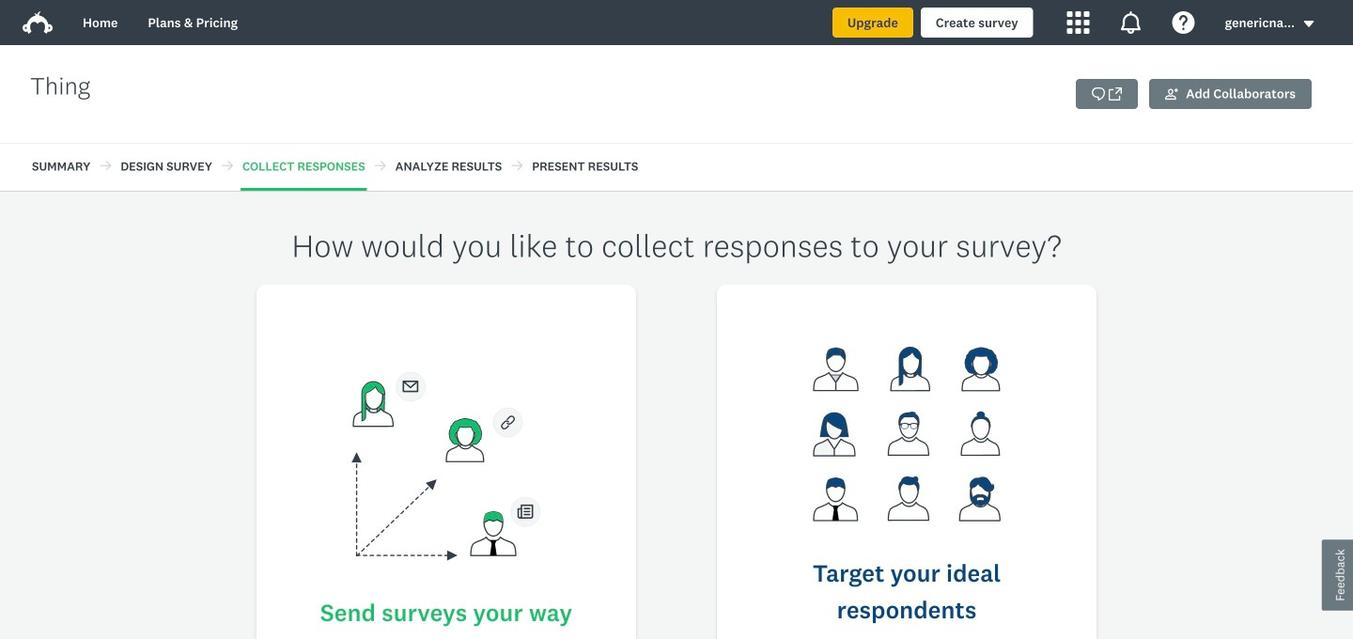 Task type: vqa. For each thing, say whether or not it's contained in the screenshot.
Search SurveyMonkey Question Bank 'text box'
no



Task type: describe. For each thing, give the bounding box(es) containing it.
target your ideal respondents image
[[813, 347, 1001, 522]]

2 brand logo image from the top
[[23, 11, 53, 34]]

notification center icon image
[[1120, 11, 1143, 34]]

this link opens in a new tab image
[[1109, 87, 1122, 101]]



Task type: locate. For each thing, give the bounding box(es) containing it.
1 brand logo image from the top
[[23, 8, 53, 38]]

comment image
[[1092, 87, 1105, 101]]

brand logo image
[[23, 8, 53, 38], [23, 11, 53, 34]]

send surveys your way image
[[352, 371, 541, 561]]

this link opens in a new tab image
[[1109, 87, 1122, 101]]

help icon image
[[1173, 11, 1195, 34]]

dropdown arrow icon image
[[1303, 17, 1316, 31], [1304, 21, 1314, 27]]

products icon image
[[1067, 11, 1090, 34], [1067, 11, 1090, 34]]



